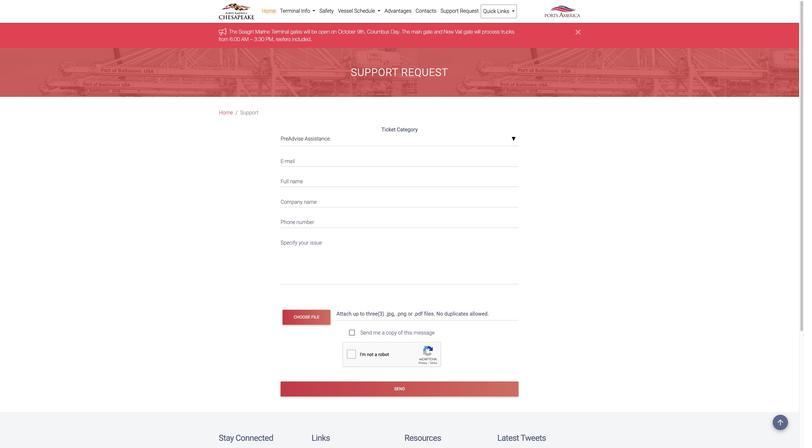 Task type: vqa. For each thing, say whether or not it's contained in the screenshot.
third 20' from the left
no



Task type: locate. For each thing, give the bounding box(es) containing it.
0 vertical spatial name
[[290, 178, 303, 185]]

your
[[299, 240, 309, 246]]

send
[[361, 330, 372, 336]]

be
[[312, 29, 317, 35]]

will
[[304, 29, 310, 35], [475, 29, 481, 35]]

Phone number text field
[[281, 215, 519, 228]]

name right full
[[290, 178, 303, 185]]

2 vertical spatial support
[[240, 110, 259, 116]]

1 horizontal spatial links
[[498, 8, 510, 14]]

0 horizontal spatial will
[[304, 29, 310, 35]]

bullhorn image
[[219, 28, 229, 35]]

resources
[[405, 433, 442, 443]]

Attach up to three(3) .jpg, .png or .pdf files. No duplicates allowed. text field
[[336, 308, 520, 321]]

1 vertical spatial name
[[304, 199, 317, 205]]

file
[[312, 315, 320, 320]]

ticket
[[382, 127, 396, 133]]

name for company name
[[304, 199, 317, 205]]

–
[[250, 36, 253, 42]]

home link
[[260, 5, 278, 18], [219, 109, 233, 117]]

0 vertical spatial request
[[460, 8, 479, 14]]

the seagirt marine terminal gates will be open on october 9th, columbus day. the main gate and new vail gate will process trucks from 6:00 am – 3:30 pm, reefers included.
[[219, 29, 515, 42]]

2 will from the left
[[475, 29, 481, 35]]

phone
[[281, 219, 295, 226]]

1 horizontal spatial home link
[[260, 5, 278, 18]]

close image
[[576, 28, 581, 36]]

gate left and
[[424, 29, 433, 35]]

marine
[[256, 29, 270, 35]]

1 vertical spatial home
[[219, 110, 233, 116]]

the seagirt marine terminal gates will be open on october 9th, columbus day. the main gate and new vail gate will process trucks from 6:00 am – 3:30 pm, reefers included. alert
[[0, 23, 800, 48]]

1 horizontal spatial will
[[475, 29, 481, 35]]

info
[[301, 8, 310, 14]]

0 horizontal spatial gate
[[424, 29, 433, 35]]

1 gate from the left
[[424, 29, 433, 35]]

support request link
[[439, 5, 481, 18]]

0 horizontal spatial home
[[219, 110, 233, 116]]

go to top image
[[773, 415, 789, 430]]

1 vertical spatial home link
[[219, 109, 233, 117]]

home
[[262, 8, 276, 14], [219, 110, 233, 116]]

stay
[[219, 433, 234, 443]]

1 horizontal spatial gate
[[464, 29, 473, 35]]

1 horizontal spatial name
[[304, 199, 317, 205]]

will left the process
[[475, 29, 481, 35]]

0 horizontal spatial name
[[290, 178, 303, 185]]

1 vertical spatial links
[[312, 433, 330, 443]]

support request
[[441, 8, 479, 14], [351, 66, 449, 79]]

vessel schedule link
[[336, 5, 383, 18]]

copy
[[386, 330, 397, 336]]

name
[[290, 178, 303, 185], [304, 199, 317, 205]]

1 horizontal spatial the
[[402, 29, 410, 35]]

connected
[[236, 433, 273, 443]]

schedule
[[354, 8, 375, 14]]

quick links link
[[481, 5, 517, 18]]

0 vertical spatial links
[[498, 8, 510, 14]]

links inside quick links link
[[498, 8, 510, 14]]

quick links
[[484, 8, 511, 14]]

specify your issue
[[281, 240, 322, 246]]

a
[[382, 330, 385, 336]]

the
[[229, 29, 237, 35], [402, 29, 410, 35]]

2 the from the left
[[402, 29, 410, 35]]

Specify your issue text field
[[281, 236, 519, 284]]

1 will from the left
[[304, 29, 310, 35]]

terminal inside 'the seagirt marine terminal gates will be open on october 9th, columbus day. the main gate and new vail gate will process trucks from 6:00 am – 3:30 pm, reefers included.'
[[272, 29, 289, 35]]

▼
[[512, 137, 516, 142]]

terminal left info
[[280, 8, 300, 14]]

0 vertical spatial home
[[262, 8, 276, 14]]

terminal up reefers
[[272, 29, 289, 35]]

2 horizontal spatial support
[[441, 8, 459, 14]]

company
[[281, 199, 303, 205]]

0 vertical spatial terminal
[[280, 8, 300, 14]]

message
[[414, 330, 435, 336]]

1 vertical spatial request
[[402, 66, 449, 79]]

Full name text field
[[281, 174, 519, 187]]

send
[[395, 387, 405, 391]]

safety
[[320, 8, 334, 14]]

9th,
[[358, 29, 366, 35]]

1 horizontal spatial home
[[262, 8, 276, 14]]

choose
[[294, 315, 310, 320]]

columbus
[[367, 29, 390, 35]]

am
[[242, 36, 249, 42]]

phone number
[[281, 219, 314, 226]]

name right company on the left top of the page
[[304, 199, 317, 205]]

main
[[412, 29, 422, 35]]

the up 6:00
[[229, 29, 237, 35]]

0 horizontal spatial the
[[229, 29, 237, 35]]

2 gate from the left
[[464, 29, 473, 35]]

me
[[374, 330, 381, 336]]

support
[[441, 8, 459, 14], [351, 66, 399, 79], [240, 110, 259, 116]]

terminal info link
[[278, 5, 318, 18]]

gate right "vail"
[[464, 29, 473, 35]]

company name
[[281, 199, 317, 205]]

new
[[444, 29, 454, 35]]

issue
[[310, 240, 322, 246]]

0 vertical spatial home link
[[260, 5, 278, 18]]

seagirt
[[239, 29, 254, 35]]

this
[[404, 330, 413, 336]]

name for full name
[[290, 178, 303, 185]]

0 horizontal spatial home link
[[219, 109, 233, 117]]

terminal info
[[280, 8, 312, 14]]

gate
[[424, 29, 433, 35], [464, 29, 473, 35]]

will left be
[[304, 29, 310, 35]]

0 vertical spatial support request
[[441, 8, 479, 14]]

latest
[[498, 433, 519, 443]]

1 vertical spatial terminal
[[272, 29, 289, 35]]

E-mail email field
[[281, 154, 519, 167]]

safety link
[[318, 5, 336, 18]]

links
[[498, 8, 510, 14], [312, 433, 330, 443]]

preadvise
[[281, 136, 304, 142]]

included.
[[292, 36, 312, 42]]

1 horizontal spatial support
[[351, 66, 399, 79]]

assistance
[[305, 136, 330, 142]]

1 vertical spatial support request
[[351, 66, 449, 79]]

the right day.
[[402, 29, 410, 35]]

on
[[331, 29, 337, 35]]

day.
[[391, 29, 401, 35]]

request
[[460, 8, 479, 14], [402, 66, 449, 79]]

1 vertical spatial support
[[351, 66, 399, 79]]

terminal
[[280, 8, 300, 14], [272, 29, 289, 35]]



Task type: describe. For each thing, give the bounding box(es) containing it.
gates
[[291, 29, 303, 35]]

mail
[[285, 158, 295, 164]]

october
[[338, 29, 356, 35]]

send me a copy of this message
[[361, 330, 435, 336]]

0 horizontal spatial support
[[240, 110, 259, 116]]

contacts
[[416, 8, 437, 14]]

latest tweets
[[498, 433, 546, 443]]

1 the from the left
[[229, 29, 237, 35]]

vessel
[[338, 8, 353, 14]]

e-
[[281, 158, 285, 164]]

specify
[[281, 240, 298, 246]]

process
[[483, 29, 500, 35]]

Company name text field
[[281, 195, 519, 207]]

pm,
[[266, 36, 275, 42]]

e-mail
[[281, 158, 295, 164]]

0 horizontal spatial request
[[402, 66, 449, 79]]

0 horizontal spatial links
[[312, 433, 330, 443]]

the seagirt marine terminal gates will be open on october 9th, columbus day. the main gate and new vail gate will process trucks from 6:00 am – 3:30 pm, reefers included. link
[[219, 29, 515, 42]]

number
[[297, 219, 314, 226]]

stay connected
[[219, 433, 273, 443]]

advantages
[[385, 8, 412, 14]]

vail
[[456, 29, 463, 35]]

0 vertical spatial support
[[441, 8, 459, 14]]

full
[[281, 178, 289, 185]]

vessel schedule
[[338, 8, 377, 14]]

full name
[[281, 178, 303, 185]]

advantages link
[[383, 5, 414, 18]]

3:30
[[254, 36, 265, 42]]

1 horizontal spatial request
[[460, 8, 479, 14]]

6:00
[[230, 36, 240, 42]]

trucks
[[502, 29, 515, 35]]

quick
[[484, 8, 496, 14]]

category
[[397, 127, 418, 133]]

from
[[219, 36, 228, 42]]

open
[[319, 29, 330, 35]]

of
[[398, 330, 403, 336]]

contacts link
[[414, 5, 439, 18]]

choose file
[[294, 315, 320, 320]]

reefers
[[276, 36, 291, 42]]

and
[[434, 29, 443, 35]]

ticket category
[[382, 127, 418, 133]]

send button
[[281, 382, 519, 397]]

tweets
[[521, 433, 546, 443]]

preadvise assistance
[[281, 136, 330, 142]]



